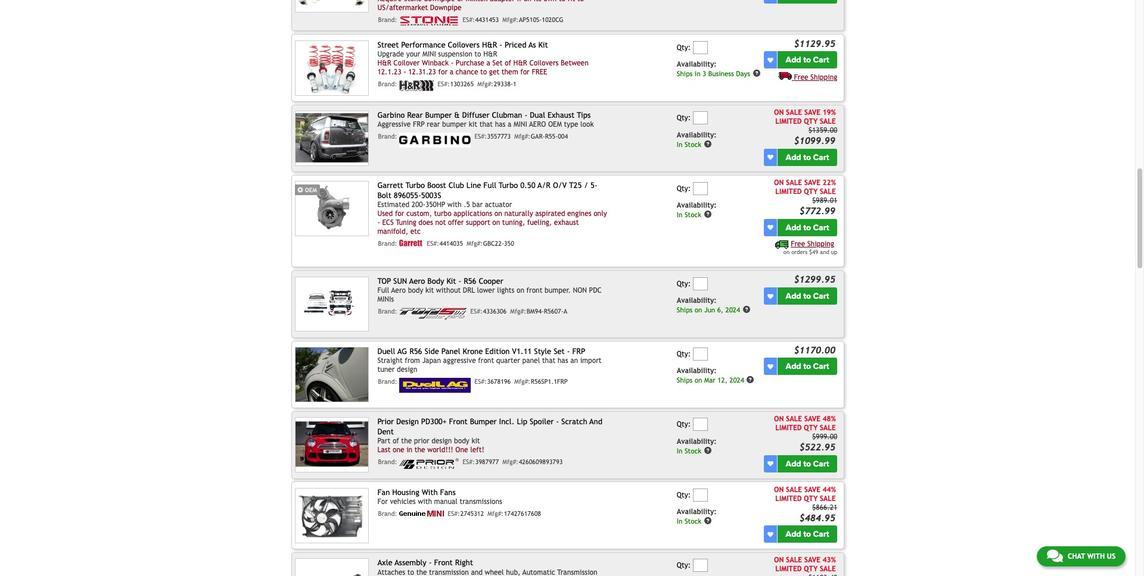 Task type: vqa. For each thing, say whether or not it's contained in the screenshot.
'is' related to not
no



Task type: describe. For each thing, give the bounding box(es) containing it.
es#: for &
[[475, 133, 487, 140]]

its
[[534, 0, 541, 3]]

limited for $522.95
[[776, 424, 802, 433]]

4 add to wish list image from the top
[[768, 294, 773, 300]]

on left tuning,
[[492, 219, 500, 227]]

bar
[[472, 201, 483, 209]]

rear
[[427, 121, 440, 129]]

sale for $522.95
[[786, 416, 802, 424]]

es#2745312 - 17427617608 - fan housing with fans  - for vehicles with manual transmissions - genuine mini - mini image
[[295, 489, 369, 544]]

availability: for garbino rear bumper & diffuser clubman - dual exhaust tips
[[677, 131, 717, 139]]

front inside "top sun aero body kit - r56 cooper full aero body kit without drl lower lights on front bumper. non pdc minis"
[[527, 287, 543, 295]]

garrett - corporate logo image
[[399, 240, 423, 247]]

1 turbo from the left
[[406, 181, 425, 190]]

0.50
[[520, 181, 536, 190]]

896055-
[[394, 191, 421, 200]]

without
[[436, 287, 461, 295]]

- inside duell ag r56 side panel krone edition v1.11 style set - frp straight from japan aggressive front quarter panel that has an import tuner design
[[567, 347, 570, 356]]

sun
[[393, 277, 407, 286]]

add to cart for 1st add to wish list image from the bottom 'add to cart' button
[[786, 530, 829, 540]]

es#: for fans
[[448, 511, 460, 518]]

top sun aero body kit - r56 cooper full aero body kit without drl lower lights on front bumper. non pdc minis
[[377, 277, 602, 304]]

44%
[[823, 486, 836, 494]]

limited for $1099.99
[[776, 117, 802, 126]]

on sale save 22% limited qty sale $989.01 $772.99
[[774, 179, 837, 217]]

add to cart button for add to wish list icon
[[778, 456, 837, 473]]

chat
[[1068, 553, 1085, 561]]

bumper inside garbino rear bumper & diffuser clubman - dual exhaust tips aggressive frp rear bumper kit that has a mini aero oem type look
[[425, 111, 452, 120]]

- inside "top sun aero body kit - r56 cooper full aero body kit without drl lower lights on front bumper. non pdc minis"
[[459, 277, 461, 286]]

es#4414035 - gbc22-350 - garrett turbo boost club line full turbo 0.50 a/r o/v t25 / 5-bolt 896055-5003s - estimated 200-350hp  with .5 bar actuator - garrett - mini image
[[295, 181, 369, 237]]

es#: 3987977 mfg#: 4260609893793
[[463, 459, 563, 466]]

downpipe
[[424, 0, 455, 3]]

es#3557773 - gar-r55-004 - garbino rear bumper & diffuser clubman - dual exhaust tips  - aggressive frp rear bumper kit that has a mini aero oem type look - garbino - mini image
[[295, 111, 369, 166]]

qty: for garrett turbo boost club line full turbo 0.50 a/r o/v t25 / 5- bolt 896055-5003s
[[677, 184, 691, 193]]

in for $772.99
[[677, 211, 683, 219]]

/
[[584, 181, 588, 190]]

bolt
[[377, 191, 391, 200]]

prior
[[414, 437, 430, 446]]

5003s
[[421, 191, 441, 200]]

a inside garbino rear bumper & diffuser clubman - dual exhaust tips aggressive frp rear bumper kit that has a mini aero oem type look
[[508, 121, 511, 129]]

body inside prior design pd300+ front bumper incl. lip spoiler -  scratch and dent part of the prior design body kit last one in the world!!! one left!
[[454, 437, 469, 446]]

sale for $772.99
[[820, 188, 836, 196]]

43%
[[823, 557, 836, 565]]

7 cart from the top
[[813, 530, 829, 540]]

add to cart button for 3rd add to wish list image from the bottom
[[778, 288, 837, 305]]

es#1303265 - 29338-1 - street performance coilovers h&r - priced as kit - upgrade your mini suspension to h&r - h&r - mini image
[[295, 40, 369, 96]]

350
[[504, 240, 514, 247]]

48%
[[823, 416, 836, 424]]

prior design pd300+ front bumper incl. lip spoiler -  scratch and dent part of the prior design body kit last one in the world!!! one left!
[[377, 418, 603, 455]]

to down $522.95
[[803, 459, 811, 470]]

bumper inside prior design pd300+ front bumper incl. lip spoiler -  scratch and dent part of the prior design body kit last one in the world!!! one left!
[[470, 418, 497, 427]]

qty: for axle assembly - front right
[[677, 562, 691, 570]]

save for $484.95
[[804, 486, 821, 494]]

assembly
[[395, 559, 427, 568]]

1 add to wish list image from the top
[[768, 57, 773, 63]]

question sign image for $484.95
[[704, 517, 712, 526]]

mfg#: for cooper
[[510, 308, 526, 315]]

0 horizontal spatial the
[[401, 437, 412, 446]]

us
[[1107, 553, 1116, 561]]

garrett
[[377, 181, 403, 190]]

1020cg
[[542, 16, 564, 23]]

ships for $1299.95
[[677, 306, 693, 314]]

dent
[[377, 428, 394, 437]]

business
[[708, 70, 734, 78]]

bumper.
[[545, 287, 571, 295]]

vehicles
[[390, 498, 416, 507]]

add for 4th add to wish list image from the bottom of the page
[[786, 223, 801, 233]]

0 vertical spatial free shipping image
[[778, 72, 792, 80]]

actuator
[[485, 201, 512, 209]]

has inside garbino rear bumper & diffuser clubman - dual exhaust tips aggressive frp rear bumper kit that has a mini aero oem type look
[[495, 121, 506, 129]]

stock for $522.95
[[685, 447, 701, 456]]

add for fifth add to wish list image from the bottom of the page
[[786, 152, 801, 162]]

of inside street performance coilovers h&r - priced as kit upgrade your mini suspension to h&r h&r coilover winback - purchase a set of h&r coilovers between 12.1.23 - 12.31.23 for a chance to get them for free
[[505, 59, 511, 67]]

add to cart for 'add to cart' button associated with fifth add to wish list image from the bottom of the page
[[786, 152, 829, 162]]

availability: in stock for $522.95
[[677, 438, 717, 456]]

to down $772.99
[[803, 223, 811, 233]]

h&r up them
[[513, 59, 527, 67]]

mfg#: for manual
[[488, 511, 504, 518]]

part
[[377, 437, 391, 446]]

save for $522.95
[[804, 416, 821, 424]]

add for 5th add to wish list image from the top of the page
[[786, 362, 801, 372]]

mfg#: for dual
[[515, 133, 530, 140]]

brand: for prior
[[378, 459, 397, 466]]

free for free shipping on orders $49 and up
[[791, 240, 805, 248]]

on inside free shipping on orders $49 and up
[[784, 249, 790, 256]]

spoiler
[[530, 418, 554, 427]]

qty: for duell ag r56 side panel krone edition v1.11 style set - frp
[[677, 350, 691, 359]]

es#4336306 - bm94-r5607-a - top sun aero body kit - r56 cooper  - full aero body kit without drl lower lights on front bumper. non pdc minis - top sun - mini image
[[295, 277, 369, 332]]

genuine mini - corporate logo image
[[399, 511, 444, 517]]

- down suspension
[[451, 59, 454, 67]]

sale for $1099.99
[[786, 108, 802, 117]]

kit inside street performance coilovers h&r - priced as kit upgrade your mini suspension to h&r h&r coilover winback - purchase a set of h&r coilovers between 12.1.23 - 12.31.23 for a chance to get them for free
[[538, 40, 548, 49]]

winback
[[422, 59, 449, 67]]

brand: for fan
[[378, 511, 397, 518]]

shipping for free shipping
[[811, 73, 837, 82]]

r56 inside "top sun aero body kit - r56 cooper full aero body kit without drl lower lights on front bumper. non pdc minis"
[[464, 277, 476, 286]]

.5
[[464, 201, 470, 209]]

to left 'get'
[[480, 68, 487, 76]]

es#: 3557773 mfg#: gar-r55-004
[[475, 133, 568, 140]]

2745312
[[460, 511, 484, 518]]

boost
[[427, 181, 446, 190]]

0 horizontal spatial coilovers
[[448, 40, 480, 49]]

1 vertical spatial a
[[450, 68, 454, 76]]

lip
[[517, 418, 527, 427]]

incl.
[[499, 418, 515, 427]]

manifold,
[[377, 228, 408, 236]]

kit inside garbino rear bumper & diffuser clubman - dual exhaust tips aggressive frp rear bumper kit that has a mini aero oem type look
[[469, 121, 477, 129]]

availability: ships on mar 12, 2024
[[677, 367, 744, 385]]

stock for $772.99
[[685, 211, 701, 219]]

for
[[377, 498, 388, 507]]

h&r up 12.1.23
[[377, 59, 391, 67]]

4414035
[[440, 240, 463, 247]]

sale inside on sale save 43% limited qty sale
[[786, 557, 802, 565]]

1 cart from the top
[[813, 55, 829, 65]]

world!!!
[[427, 446, 453, 455]]

ships for $1170.00
[[677, 377, 693, 385]]

to down $484.95
[[803, 530, 811, 540]]

v1.11
[[512, 347, 532, 356]]

front inside duell ag r56 side panel krone edition v1.11 style set - frp straight from japan aggressive front quarter panel that has an import tuner design
[[478, 357, 494, 365]]

es#3515196 - 31608482286 - axle assembly - front right - attaches to the transmission and wheel hub, automatic transmission and dct - genuine bmw - bmw mini image
[[295, 559, 369, 577]]

does
[[419, 219, 433, 227]]

brand: for duell
[[378, 379, 397, 386]]

transmissions
[[460, 498, 502, 507]]

3
[[703, 70, 706, 78]]

0 horizontal spatial aero
[[391, 287, 406, 295]]

availability: for top sun aero body kit - r56 cooper
[[677, 297, 717, 305]]

2 cart from the top
[[813, 152, 829, 162]]

body inside "top sun aero body kit - r56 cooper full aero body kit without drl lower lights on front bumper. non pdc minis"
[[408, 287, 423, 295]]

turbo
[[434, 210, 452, 218]]

in for $522.95
[[677, 447, 683, 456]]

6 cart from the top
[[813, 459, 829, 470]]

to down $1299.95
[[803, 291, 811, 302]]

r56 inside duell ag r56 side panel krone edition v1.11 style set - frp straight from japan aggressive front quarter panel that has an import tuner design
[[410, 347, 422, 356]]

brand: for street
[[378, 80, 397, 88]]

&
[[454, 111, 460, 120]]

us/aftermarket
[[377, 4, 428, 12]]

design inside prior design pd300+ front bumper incl. lip spoiler -  scratch and dent part of the prior design body kit last one in the world!!! one left!
[[432, 437, 452, 446]]

es#: 2745312 mfg#: 17427617608
[[448, 511, 541, 518]]

es#: down require stone downpipe or milltek adapter if on its own to fit to us/aftermarket downpipe
[[463, 16, 475, 23]]

in for $1099.99
[[677, 140, 683, 148]]

kit inside prior design pd300+ front bumper incl. lip spoiler -  scratch and dent part of the prior design body kit last one in the world!!! one left!
[[472, 437, 480, 446]]

garbino
[[377, 111, 405, 120]]

- left the priced
[[500, 40, 502, 49]]

6,
[[717, 306, 724, 314]]

h&r up 'get'
[[483, 50, 497, 58]]

es#: for body
[[470, 308, 483, 315]]

- inside garrett turbo boost club line full turbo 0.50 a/r o/v t25 / 5- bolt 896055-5003s estimated 200-350hp  with .5 bar actuator used for custom, turbo applications on naturally aspirated engines only - ecs tuning does not offer support on tuning, fueling, exhaust manifold, etc
[[377, 219, 380, 227]]

that inside duell ag r56 side panel krone edition v1.11 style set - frp straight from japan aggressive front quarter panel that has an import tuner design
[[542, 357, 556, 365]]

with
[[422, 489, 438, 497]]

full inside "top sun aero body kit - r56 cooper full aero body kit without drl lower lights on front bumper. non pdc minis"
[[377, 287, 389, 295]]

add to cart button for first add to wish list image
[[778, 51, 837, 69]]

tuning,
[[502, 219, 525, 227]]

limited inside on sale save 43% limited qty sale
[[776, 566, 802, 574]]

mfg#: for v1.11
[[515, 379, 530, 386]]

with inside fan housing with fans for vehicles with manual transmissions
[[418, 498, 432, 507]]

add for 3rd add to wish list image from the bottom
[[786, 291, 801, 302]]

adapter
[[490, 0, 515, 3]]

es#: for h&r
[[438, 80, 450, 88]]

h&r - corporate logo image
[[399, 80, 434, 91]]

on down "actuator"
[[495, 210, 502, 218]]

on sale save 48% limited qty sale $999.00 $522.95
[[774, 416, 837, 453]]

o/v
[[553, 181, 567, 190]]

stock for $1099.99
[[685, 140, 701, 148]]

0 vertical spatial question sign image
[[752, 69, 761, 78]]

3987977
[[475, 459, 499, 466]]

an
[[570, 357, 578, 365]]

ecs
[[382, 219, 394, 227]]

12,
[[718, 377, 728, 385]]

$484.95
[[799, 513, 836, 524]]

scratch
[[561, 418, 587, 427]]

200-
[[412, 201, 426, 209]]

availability: for street performance coilovers h&r - priced as kit
[[677, 60, 717, 69]]

quarter
[[496, 357, 520, 365]]

3 add to wish list image from the top
[[768, 225, 773, 231]]

body
[[427, 277, 444, 286]]

qty inside on sale save 43% limited qty sale
[[804, 566, 818, 574]]

in inside prior design pd300+ front bumper incl. lip spoiler -  scratch and dent part of the prior design body kit last one in the world!!! one left!
[[407, 446, 412, 455]]

es#: 3678196 mfg#: r56sp1.1frp
[[475, 379, 568, 386]]

1 horizontal spatial for
[[438, 68, 448, 76]]

availability: for duell ag r56 side panel krone edition v1.11 style set - frp
[[677, 367, 717, 376]]

1 vertical spatial free shipping image
[[775, 241, 789, 249]]

aspirated
[[535, 210, 565, 218]]

your
[[406, 50, 420, 58]]

in for $484.95
[[677, 518, 683, 526]]

one
[[393, 446, 404, 455]]

availability: for fan housing with fans
[[677, 509, 717, 517]]

free shipping on orders $49 and up
[[784, 240, 837, 256]]

to down the $1170.00
[[803, 362, 811, 372]]

has inside duell ag r56 side panel krone edition v1.11 style set - frp straight from japan aggressive front quarter panel that has an import tuner design
[[558, 357, 568, 365]]

$772.99
[[799, 206, 836, 217]]

garbino - corporate logo image
[[399, 133, 471, 148]]

or
[[457, 0, 464, 3]]

sale for $522.95
[[820, 424, 836, 433]]

ships for $1129.95
[[677, 70, 693, 78]]

es#: 1303265 mfg#: 29338-1
[[438, 80, 516, 88]]

exhaust
[[548, 111, 575, 120]]

qty for $772.99
[[804, 188, 818, 196]]

add to wish list image
[[768, 462, 773, 467]]

stock for $484.95
[[685, 518, 701, 526]]

question sign image for garrett turbo boost club line full turbo 0.50 a/r o/v t25 / 5- bolt 896055-5003s
[[704, 210, 712, 219]]

qty for $484.95
[[804, 495, 818, 503]]

front for bumper
[[449, 418, 468, 427]]

frp for aggressive
[[413, 121, 425, 129]]

that inside garbino rear bumper & diffuser clubman - dual exhaust tips aggressive frp rear bumper kit that has a mini aero oem type look
[[480, 121, 493, 129]]

duell ag r56 side panel krone edition v1.11 style set - frp link
[[377, 347, 585, 356]]

comments image
[[1047, 549, 1063, 564]]

add to cart for 'add to cart' button corresponding to first add to wish list image
[[786, 55, 829, 65]]

garrett turbo boost club line full turbo 0.50 a/r o/v t25 / 5- bolt 896055-5003s link
[[377, 181, 598, 200]]

sale inside on sale save 43% limited qty sale
[[820, 566, 836, 574]]

1 horizontal spatial aero
[[409, 277, 425, 286]]

them
[[502, 68, 518, 76]]

3 cart from the top
[[813, 223, 829, 233]]

on inside "top sun aero body kit - r56 cooper full aero body kit without drl lower lights on front bumper. non pdc minis"
[[517, 287, 524, 295]]

to down $1129.95
[[803, 55, 811, 65]]

front for right
[[434, 559, 453, 568]]



Task type: locate. For each thing, give the bounding box(es) containing it.
sale inside on sale save 48% limited qty sale $999.00 $522.95
[[786, 416, 802, 424]]

save left 48%
[[804, 416, 821, 424]]

availability: in stock for $484.95
[[677, 509, 717, 526]]

1 in from the top
[[677, 140, 683, 148]]

tuning
[[396, 219, 416, 227]]

question sign image for top sun aero body kit - r56 cooper
[[742, 306, 751, 314]]

fueling,
[[527, 219, 552, 227]]

upgrade
[[377, 50, 404, 58]]

1 horizontal spatial full
[[484, 181, 496, 190]]

5 brand: from the top
[[378, 308, 397, 315]]

2 qty from the top
[[804, 188, 818, 196]]

sale inside on sale save 19% limited qty sale $1359.00 $1099.99
[[786, 108, 802, 117]]

on inside on sale save 48% limited qty sale $999.00 $522.95
[[774, 416, 784, 424]]

4431453
[[475, 16, 499, 23]]

h&r down 4431453
[[482, 40, 497, 49]]

1 horizontal spatial front
[[527, 287, 543, 295]]

0 vertical spatial aero
[[409, 277, 425, 286]]

0 horizontal spatial that
[[480, 121, 493, 129]]

$1129.95
[[794, 38, 836, 49]]

0 vertical spatial full
[[484, 181, 496, 190]]

free shipping
[[794, 73, 837, 82]]

sale for $1099.99
[[820, 117, 836, 126]]

add to cart button for fifth add to wish list image from the bottom of the page
[[778, 149, 837, 166]]

0 vertical spatial r56
[[464, 277, 476, 286]]

on inside on sale save 19% limited qty sale $1359.00 $1099.99
[[774, 108, 784, 117]]

4 brand: from the top
[[378, 240, 397, 247]]

1 vertical spatial kit
[[425, 287, 434, 295]]

on
[[524, 0, 532, 3], [495, 210, 502, 218], [492, 219, 500, 227], [784, 249, 790, 256], [517, 287, 524, 295], [695, 306, 702, 314], [695, 377, 702, 385]]

r56sp1.1frp
[[531, 379, 568, 386]]

0 horizontal spatial body
[[408, 287, 423, 295]]

etc
[[410, 228, 421, 236]]

design
[[396, 418, 419, 427]]

1 horizontal spatial r56
[[464, 277, 476, 286]]

save for $1099.99
[[804, 108, 821, 117]]

1 vertical spatial ships
[[677, 306, 693, 314]]

ships inside the availability: ships on mar 12, 2024
[[677, 377, 693, 385]]

to right fit
[[577, 0, 584, 3]]

1 vertical spatial 2024
[[730, 377, 744, 385]]

save left 19%
[[804, 108, 821, 117]]

top
[[377, 277, 391, 286]]

qty up $1359.00
[[804, 117, 818, 126]]

1 qty: from the top
[[677, 43, 691, 52]]

coilover
[[394, 59, 420, 67]]

dual
[[530, 111, 545, 120]]

sale inside on sale save 22% limited qty sale $989.01 $772.99
[[786, 179, 802, 187]]

7 add to cart button from the top
[[778, 526, 837, 544]]

1 horizontal spatial in
[[695, 70, 701, 78]]

1 vertical spatial set
[[554, 347, 565, 356]]

full up minis on the bottom left of the page
[[377, 287, 389, 295]]

1 vertical spatial of
[[393, 437, 399, 446]]

front up bm94-
[[527, 287, 543, 295]]

- inside prior design pd300+ front bumper incl. lip spoiler -  scratch and dent part of the prior design body kit last one in the world!!! one left!
[[556, 418, 559, 427]]

r56 up drl
[[464, 277, 476, 286]]

qty: for prior design pd300+ front bumper incl. lip spoiler -  scratch and dent
[[677, 421, 691, 429]]

add to cart for 'add to cart' button related to 4th add to wish list image from the bottom of the page
[[786, 223, 829, 233]]

qty: for garbino rear bumper & diffuser clubman - dual exhaust tips
[[677, 114, 691, 122]]

0 vertical spatial kit
[[538, 40, 548, 49]]

$1359.00
[[809, 126, 837, 135]]

2 horizontal spatial with
[[1087, 553, 1105, 561]]

1 stock from the top
[[685, 140, 701, 148]]

sale left the 43%
[[786, 557, 802, 565]]

with down with
[[418, 498, 432, 507]]

2 vertical spatial with
[[1087, 553, 1105, 561]]

in right one
[[407, 446, 412, 455]]

add to cart button down $1099.99 at the right top
[[778, 149, 837, 166]]

3 limited from the top
[[776, 424, 802, 433]]

1 vertical spatial kit
[[447, 277, 456, 286]]

1 add to cart button from the top
[[778, 51, 837, 69]]

1 horizontal spatial mini
[[514, 121, 527, 129]]

housing
[[392, 489, 419, 497]]

7 availability: from the top
[[677, 509, 717, 517]]

- inside garbino rear bumper & diffuser clubman - dual exhaust tips aggressive frp rear bumper kit that has a mini aero oem type look
[[525, 111, 528, 120]]

4 limited from the top
[[776, 495, 802, 503]]

2 add to wish list image from the top
[[768, 154, 773, 160]]

cooper
[[479, 277, 503, 286]]

0 vertical spatial front
[[527, 287, 543, 295]]

0 vertical spatial body
[[408, 287, 423, 295]]

1 vertical spatial in
[[407, 446, 412, 455]]

2 ships from the top
[[677, 306, 693, 314]]

2 turbo from the left
[[499, 181, 518, 190]]

5 availability: from the top
[[677, 367, 717, 376]]

question sign image
[[704, 140, 712, 148], [704, 210, 712, 219], [742, 306, 751, 314], [746, 376, 755, 385]]

4260609893793
[[519, 459, 563, 466]]

6 availability: from the top
[[677, 438, 717, 446]]

in left 3
[[695, 70, 701, 78]]

12.1.23
[[377, 68, 401, 76]]

for inside garrett turbo boost club line full turbo 0.50 a/r o/v t25 / 5- bolt 896055-5003s estimated 200-350hp  with .5 bar actuator used for custom, turbo applications on naturally aspirated engines only - ecs tuning does not offer support on tuning, fueling, exhaust manifold, etc
[[395, 210, 404, 218]]

save inside on sale save 48% limited qty sale $999.00 $522.95
[[804, 416, 821, 424]]

sale left 44%
[[786, 486, 802, 494]]

brand: down tuner
[[378, 379, 397, 386]]

0 vertical spatial frp
[[413, 121, 425, 129]]

a
[[564, 308, 567, 315]]

limited inside on sale save 22% limited qty sale $989.01 $772.99
[[776, 188, 802, 196]]

3 qty: from the top
[[677, 184, 691, 193]]

1 horizontal spatial kit
[[538, 40, 548, 49]]

4 save from the top
[[804, 486, 821, 494]]

0 vertical spatial 2024
[[726, 306, 740, 314]]

front inside prior design pd300+ front bumper incl. lip spoiler -  scratch and dent part of the prior design body kit last one in the world!!! one left!
[[449, 418, 468, 427]]

1 horizontal spatial body
[[454, 437, 469, 446]]

with inside garrett turbo boost club line full turbo 0.50 a/r o/v t25 / 5- bolt 896055-5003s estimated 200-350hp  with .5 bar actuator used for custom, turbo applications on naturally aspirated engines only - ecs tuning does not offer support on tuning, fueling, exhaust manifold, etc
[[447, 201, 462, 209]]

1 vertical spatial free
[[791, 240, 805, 248]]

limited for $484.95
[[776, 495, 802, 503]]

availability: in stock for $1099.99
[[677, 131, 717, 148]]

0 horizontal spatial in
[[407, 446, 412, 455]]

frp inside garbino rear bumper & diffuser clubman - dual exhaust tips aggressive frp rear bumper kit that has a mini aero oem type look
[[413, 121, 425, 129]]

3 add to cart button from the top
[[778, 219, 837, 237]]

in
[[677, 140, 683, 148], [677, 211, 683, 219], [677, 447, 683, 456], [677, 518, 683, 526]]

3 sale from the top
[[820, 424, 836, 433]]

on sale save 44% limited qty sale $866.21 $484.95
[[774, 486, 837, 524]]

1 add from the top
[[786, 55, 801, 65]]

add for 1st add to wish list image from the bottom
[[786, 530, 801, 540]]

ships left 3
[[677, 70, 693, 78]]

has left an
[[558, 357, 568, 365]]

es#: for side
[[475, 379, 487, 386]]

add to cart down $772.99
[[786, 223, 829, 233]]

to down $1099.99 at the right top
[[803, 152, 811, 162]]

mini up winback
[[422, 50, 436, 58]]

5 cart from the top
[[813, 362, 829, 372]]

add right add to wish list icon
[[786, 459, 801, 470]]

free
[[532, 68, 547, 76]]

0 horizontal spatial has
[[495, 121, 506, 129]]

used
[[377, 210, 393, 218]]

save for $772.99
[[804, 179, 821, 187]]

2 vertical spatial a
[[508, 121, 511, 129]]

clubman
[[492, 111, 522, 120]]

add to cart for 'add to cart' button corresponding to 5th add to wish list image from the top of the page
[[786, 362, 829, 372]]

cart down $522.95
[[813, 459, 829, 470]]

2024 for $1299.95
[[726, 306, 740, 314]]

question sign image for $522.95
[[704, 447, 712, 455]]

- right spoiler
[[556, 418, 559, 427]]

set
[[492, 59, 503, 67], [554, 347, 565, 356]]

brand: down last
[[378, 459, 397, 466]]

2 horizontal spatial for
[[520, 68, 530, 76]]

3 on from the top
[[774, 416, 784, 424]]

4 in from the top
[[677, 518, 683, 526]]

limited down $484.95
[[776, 566, 802, 574]]

in inside availability: ships in 3 business days
[[695, 70, 701, 78]]

19%
[[823, 108, 836, 117]]

1 horizontal spatial a
[[487, 59, 490, 67]]

3 brand: from the top
[[378, 133, 397, 140]]

custom,
[[406, 210, 432, 218]]

2 add to cart from the top
[[786, 152, 829, 162]]

es#: down one
[[463, 459, 475, 466]]

0 horizontal spatial a
[[450, 68, 454, 76]]

to left fit
[[559, 0, 566, 3]]

qty: for fan housing with fans
[[677, 492, 691, 500]]

mini inside garbino rear bumper & diffuser clubman - dual exhaust tips aggressive frp rear bumper kit that has a mini aero oem type look
[[514, 121, 527, 129]]

on for $772.99
[[774, 179, 784, 187]]

es#: 4336306 mfg#: bm94-r5607-a
[[470, 308, 567, 315]]

availability: ships on jun 6, 2024
[[677, 297, 740, 314]]

2 vertical spatial question sign image
[[704, 517, 712, 526]]

qty for $522.95
[[804, 424, 818, 433]]

club
[[449, 181, 464, 190]]

0 vertical spatial design
[[397, 366, 417, 374]]

1 horizontal spatial set
[[554, 347, 565, 356]]

4 add from the top
[[786, 291, 801, 302]]

1 horizontal spatial with
[[447, 201, 462, 209]]

0 vertical spatial shipping
[[811, 73, 837, 82]]

5 add to wish list image from the top
[[768, 364, 773, 370]]

right
[[455, 559, 473, 568]]

mini up "es#: 3557773 mfg#: gar-r55-004"
[[514, 121, 527, 129]]

estimated
[[377, 201, 409, 209]]

fan housing with fans link
[[377, 489, 456, 497]]

on inside the availability: ships on mar 12, 2024
[[695, 377, 702, 385]]

save left the 43%
[[804, 557, 821, 565]]

question sign image for duell ag r56 side panel krone edition v1.11 style set - frp
[[746, 376, 755, 385]]

2 brand: from the top
[[378, 80, 397, 88]]

0 horizontal spatial design
[[397, 366, 417, 374]]

save inside on sale save 19% limited qty sale $1359.00 $1099.99
[[804, 108, 821, 117]]

availability: inside the availability: ships on mar 12, 2024
[[677, 367, 717, 376]]

chance
[[456, 68, 478, 76]]

with
[[447, 201, 462, 209], [418, 498, 432, 507], [1087, 553, 1105, 561]]

add down $1099.99 at the right top
[[786, 152, 801, 162]]

0 vertical spatial kit
[[469, 121, 477, 129]]

4 qty: from the top
[[677, 280, 691, 288]]

limited inside on sale save 48% limited qty sale $999.00 $522.95
[[776, 424, 802, 433]]

0 horizontal spatial front
[[478, 357, 494, 365]]

add for add to wish list icon
[[786, 459, 801, 470]]

1 vertical spatial shipping
[[807, 240, 834, 248]]

diffuser
[[462, 111, 490, 120]]

on for $522.95
[[774, 416, 784, 424]]

0 vertical spatial set
[[492, 59, 503, 67]]

2 sale from the top
[[820, 188, 836, 196]]

7 brand: from the top
[[378, 459, 397, 466]]

ships inside availability: ships on jun 6, 2024
[[677, 306, 693, 314]]

set inside duell ag r56 side panel krone edition v1.11 style set - frp straight from japan aggressive front quarter panel that has an import tuner design
[[554, 347, 565, 356]]

save inside on sale save 22% limited qty sale $989.01 $772.99
[[804, 179, 821, 187]]

1 vertical spatial with
[[418, 498, 432, 507]]

1 sale from the top
[[820, 117, 836, 126]]

0 vertical spatial has
[[495, 121, 506, 129]]

the down prior
[[415, 446, 425, 455]]

add to cart button for 4th add to wish list image from the bottom of the page
[[778, 219, 837, 237]]

3 ships from the top
[[677, 377, 693, 385]]

free up orders
[[791, 240, 805, 248]]

add for first add to wish list image
[[786, 55, 801, 65]]

1 horizontal spatial of
[[505, 59, 511, 67]]

that down garbino rear bumper & diffuser clubman - dual exhaust tips link
[[480, 121, 493, 129]]

1 add to cart from the top
[[786, 55, 829, 65]]

2 qty: from the top
[[677, 114, 691, 122]]

on for $484.95
[[774, 486, 784, 494]]

aero down sun
[[391, 287, 406, 295]]

garbino rear bumper & diffuser clubman - dual exhaust tips aggressive frp rear bumper kit that has a mini aero oem type look
[[377, 111, 594, 129]]

1 horizontal spatial coilovers
[[529, 59, 559, 67]]

brand: for garrett
[[378, 240, 397, 247]]

sale inside on sale save 19% limited qty sale $1359.00 $1099.99
[[820, 117, 836, 126]]

0 horizontal spatial for
[[395, 210, 404, 218]]

stock
[[685, 140, 701, 148], [685, 211, 701, 219], [685, 447, 701, 456], [685, 518, 701, 526]]

0 vertical spatial free
[[794, 73, 808, 82]]

1 vertical spatial front
[[434, 559, 453, 568]]

sale down 19%
[[820, 117, 836, 126]]

- right the assembly
[[429, 559, 432, 568]]

qty for $1099.99
[[804, 117, 818, 126]]

2 stock from the top
[[685, 211, 701, 219]]

sale for $484.95
[[786, 486, 802, 494]]

7 qty: from the top
[[677, 492, 691, 500]]

6 brand: from the top
[[378, 379, 397, 386]]

1 horizontal spatial design
[[432, 437, 452, 446]]

None text field
[[693, 112, 708, 125], [693, 182, 708, 195], [693, 348, 708, 361], [693, 419, 708, 432], [693, 112, 708, 125], [693, 182, 708, 195], [693, 348, 708, 361], [693, 419, 708, 432]]

add to cart down $1299.95
[[786, 291, 829, 302]]

es#: for club
[[427, 240, 439, 247]]

availability: inside availability: ships in 3 business days
[[677, 60, 717, 69]]

$1170.00
[[794, 345, 836, 356]]

6 add from the top
[[786, 459, 801, 470]]

1 horizontal spatial the
[[415, 446, 425, 455]]

tuner
[[377, 366, 395, 374]]

3 stock from the top
[[685, 447, 701, 456]]

0 vertical spatial that
[[480, 121, 493, 129]]

3 availability: from the top
[[677, 201, 717, 210]]

availability: inside availability: ships on jun 6, 2024
[[677, 297, 717, 305]]

es#:
[[463, 16, 475, 23], [438, 80, 450, 88], [475, 133, 487, 140], [427, 240, 439, 247], [470, 308, 483, 315], [475, 379, 487, 386], [463, 459, 475, 466], [448, 511, 460, 518]]

krone
[[463, 347, 483, 356]]

on sale save 43% limited qty sale
[[774, 557, 836, 574]]

free shipping image
[[778, 72, 792, 80], [775, 241, 789, 249]]

ships inside availability: ships in 3 business days
[[677, 70, 693, 78]]

1 vertical spatial question sign image
[[704, 447, 712, 455]]

2 limited from the top
[[776, 188, 802, 196]]

with inside 'link'
[[1087, 553, 1105, 561]]

prior design - corporate logo image
[[399, 459, 459, 470]]

coilovers up free
[[529, 59, 559, 67]]

1 horizontal spatial frp
[[572, 347, 585, 356]]

2024
[[726, 306, 740, 314], [730, 377, 744, 385]]

on inside on sale save 43% limited qty sale
[[774, 557, 784, 565]]

pdc
[[589, 287, 602, 295]]

es#3987977 - 4260609893793 - prior design pd300+ front bumper incl. lip spoiler -  scratch and dent  - part of the prior design body kit - prior design - mini image
[[295, 418, 369, 473]]

sale inside on sale save 22% limited qty sale $989.01 $772.99
[[820, 188, 836, 196]]

1 limited from the top
[[776, 117, 802, 126]]

full inside garrett turbo boost club line full turbo 0.50 a/r o/v t25 / 5- bolt 896055-5003s estimated 200-350hp  with .5 bar actuator used for custom, turbo applications on naturally aspirated engines only - ecs tuning does not offer support on tuning, fueling, exhaust manifold, etc
[[484, 181, 496, 190]]

4 stock from the top
[[685, 518, 701, 526]]

body
[[408, 287, 423, 295], [454, 437, 469, 446]]

1 vertical spatial body
[[454, 437, 469, 446]]

brand: down minis on the bottom left of the page
[[378, 308, 397, 315]]

1 brand: from the top
[[378, 16, 397, 23]]

0 horizontal spatial kit
[[447, 277, 456, 286]]

availability: in stock
[[677, 131, 717, 148], [677, 201, 717, 219], [677, 438, 717, 456], [677, 509, 717, 526]]

$1099.99
[[794, 135, 836, 146]]

chat with us
[[1068, 553, 1116, 561]]

on inside on sale save 22% limited qty sale $989.01 $772.99
[[774, 179, 784, 187]]

on sale save 19% limited qty sale $1359.00 $1099.99
[[774, 108, 837, 146]]

add to cart for 'add to cart' button related to 3rd add to wish list image from the bottom
[[786, 291, 829, 302]]

prior design pd300+ front bumper incl. lip spoiler -  scratch and dent link
[[377, 418, 603, 437]]

2 add to cart button from the top
[[778, 149, 837, 166]]

to up purchase
[[475, 50, 481, 58]]

4 sale from the top
[[786, 486, 802, 494]]

on left mar
[[695, 377, 702, 385]]

0 vertical spatial mini
[[422, 50, 436, 58]]

r55-
[[545, 133, 558, 140]]

1 vertical spatial frp
[[572, 347, 585, 356]]

offer
[[448, 219, 464, 227]]

es#4431453 - ap510s-1020cg - stone exhaust cat-back valvetronic exhaust system flat cut chrome (102mm) - performance exhaust system with a two tone sound system, loud when you need it and quiet when you dont - stone exhaust - mini image
[[295, 0, 369, 13]]

sale inside on sale save 48% limited qty sale $999.00 $522.95
[[820, 424, 836, 433]]

0 vertical spatial the
[[401, 437, 412, 446]]

brand: down manifold,
[[378, 240, 397, 247]]

0 horizontal spatial turbo
[[406, 181, 425, 190]]

limited up $772.99
[[776, 188, 802, 196]]

4 qty from the top
[[804, 495, 818, 503]]

None text field
[[693, 41, 708, 54], [693, 278, 708, 291], [693, 489, 708, 502], [693, 560, 708, 573], [693, 41, 708, 54], [693, 278, 708, 291], [693, 489, 708, 502], [693, 560, 708, 573]]

8 qty: from the top
[[677, 562, 691, 570]]

mfg#: left gbc22-
[[467, 240, 483, 247]]

add to cart button down $772.99
[[778, 219, 837, 237]]

frp up an
[[572, 347, 585, 356]]

limited inside on sale save 19% limited qty sale $1359.00 $1099.99
[[776, 117, 802, 126]]

1 vertical spatial the
[[415, 446, 425, 455]]

1 qty from the top
[[804, 117, 818, 126]]

question sign image
[[752, 69, 761, 78], [704, 447, 712, 455], [704, 517, 712, 526]]

prior
[[377, 418, 394, 427]]

1 horizontal spatial turbo
[[499, 181, 518, 190]]

sale up $1099.99 at the right top
[[786, 108, 802, 117]]

limited inside on sale save 44% limited qty sale $866.21 $484.95
[[776, 495, 802, 503]]

5 sale from the top
[[820, 566, 836, 574]]

4 add to cart button from the top
[[778, 288, 837, 305]]

es#: left 3678196
[[475, 379, 487, 386]]

qty inside on sale save 19% limited qty sale $1359.00 $1099.99
[[804, 117, 818, 126]]

mfg#: left ap510s-
[[503, 16, 519, 23]]

add
[[786, 55, 801, 65], [786, 152, 801, 162], [786, 223, 801, 233], [786, 291, 801, 302], [786, 362, 801, 372], [786, 459, 801, 470], [786, 530, 801, 540]]

0 horizontal spatial set
[[492, 59, 503, 67]]

2024 inside the availability: ships on mar 12, 2024
[[730, 377, 744, 385]]

front down duell ag r56 side panel krone edition v1.11 style set - frp link
[[478, 357, 494, 365]]

r5607-
[[544, 308, 564, 315]]

5 add from the top
[[786, 362, 801, 372]]

free down $1129.95
[[794, 73, 808, 82]]

naturally
[[504, 210, 533, 218]]

qty: for top sun aero body kit - r56 cooper
[[677, 280, 691, 288]]

set right style
[[554, 347, 565, 356]]

2 add from the top
[[786, 152, 801, 162]]

on inside require stone downpipe or milltek adapter if on its own to fit to us/aftermarket downpipe
[[524, 0, 532, 3]]

0 vertical spatial of
[[505, 59, 511, 67]]

qty up $999.00
[[804, 424, 818, 433]]

on left orders
[[784, 249, 790, 256]]

mfg#: for spoiler
[[503, 459, 519, 466]]

import
[[580, 357, 602, 365]]

0 vertical spatial ships
[[677, 70, 693, 78]]

milltek
[[466, 0, 488, 3]]

save inside on sale save 44% limited qty sale $866.21 $484.95
[[804, 486, 821, 494]]

0 vertical spatial coilovers
[[448, 40, 480, 49]]

sale down 48%
[[820, 424, 836, 433]]

mfg#: down 'get'
[[478, 80, 493, 88]]

5 limited from the top
[[776, 566, 802, 574]]

look
[[580, 121, 594, 129]]

a down clubman at left top
[[508, 121, 511, 129]]

4 on from the top
[[774, 486, 784, 494]]

3 qty from the top
[[804, 424, 818, 433]]

type
[[564, 121, 578, 129]]

0 vertical spatial with
[[447, 201, 462, 209]]

29338-
[[494, 80, 513, 88]]

top sun - corporate logo image
[[399, 308, 467, 320]]

0 vertical spatial a
[[487, 59, 490, 67]]

2 vertical spatial ships
[[677, 377, 693, 385]]

- down coilover
[[404, 68, 406, 76]]

stone exhaust - corporate logo image
[[399, 16, 459, 26]]

$866.21
[[812, 504, 837, 512]]

free for free shipping
[[794, 73, 808, 82]]

add to wish list image
[[768, 57, 773, 63], [768, 154, 773, 160], [768, 225, 773, 231], [768, 294, 773, 300], [768, 364, 773, 370], [768, 532, 773, 538]]

on left 44%
[[774, 486, 784, 494]]

fit
[[568, 0, 575, 3]]

set inside street performance coilovers h&r - priced as kit upgrade your mini suspension to h&r h&r coilover winback - purchase a set of h&r coilovers between 12.1.23 - 12.31.23 for a chance to get them for free
[[492, 59, 503, 67]]

h&r
[[482, 40, 497, 49], [483, 50, 497, 58], [377, 59, 391, 67], [513, 59, 527, 67]]

mfg#: for kit
[[478, 80, 493, 88]]

1 vertical spatial full
[[377, 287, 389, 295]]

7 add from the top
[[786, 530, 801, 540]]

bumper left incl.
[[470, 418, 497, 427]]

5 save from the top
[[804, 557, 821, 565]]

duell ag - corporate logo image
[[399, 379, 471, 394]]

-
[[500, 40, 502, 49], [451, 59, 454, 67], [404, 68, 406, 76], [525, 111, 528, 120], [377, 219, 380, 227], [459, 277, 461, 286], [567, 347, 570, 356], [556, 418, 559, 427], [429, 559, 432, 568]]

5 sale from the top
[[786, 557, 802, 565]]

2024 for $1170.00
[[730, 377, 744, 385]]

3 sale from the top
[[786, 416, 802, 424]]

cart down $1129.95
[[813, 55, 829, 65]]

sale for $484.95
[[820, 495, 836, 503]]

350hp
[[426, 201, 445, 209]]

aero
[[529, 121, 546, 129]]

on left 48%
[[774, 416, 784, 424]]

1 availability: from the top
[[677, 60, 717, 69]]

$1299.95
[[794, 274, 836, 285]]

1 availability: in stock from the top
[[677, 131, 717, 148]]

1 vertical spatial that
[[542, 357, 556, 365]]

- right style
[[567, 347, 570, 356]]

qty: for street performance coilovers h&r - priced as kit
[[677, 43, 691, 52]]

save inside on sale save 43% limited qty sale
[[804, 557, 821, 565]]

6 add to cart button from the top
[[778, 456, 837, 473]]

add to cart down the $1170.00
[[786, 362, 829, 372]]

es#3678196 - r56sp1.1frp - duell ag r56 side panel krone edition v1.11 style set - frp - straight from japan aggressive front quarter panel that has an import tuner design - duell ag - mini image
[[295, 347, 369, 403]]

add to cart button down the $1170.00
[[778, 358, 837, 376]]

design down from
[[397, 366, 417, 374]]

on
[[774, 108, 784, 117], [774, 179, 784, 187], [774, 416, 784, 424], [774, 486, 784, 494], [774, 557, 784, 565]]

7 add to cart from the top
[[786, 530, 829, 540]]

0 vertical spatial bumper
[[425, 111, 452, 120]]

1 horizontal spatial bumper
[[470, 418, 497, 427]]

chat with us link
[[1037, 547, 1126, 567]]

brand: for garbino
[[378, 133, 397, 140]]

add to cart button down $522.95
[[778, 456, 837, 473]]

3 availability: in stock from the top
[[677, 438, 717, 456]]

0 vertical spatial in
[[695, 70, 701, 78]]

for left free
[[520, 68, 530, 76]]

availability: in stock for $772.99
[[677, 201, 717, 219]]

es#: for front
[[463, 459, 475, 466]]

4 add to cart from the top
[[786, 291, 829, 302]]

mini
[[422, 50, 436, 58], [514, 121, 527, 129]]

2 save from the top
[[804, 179, 821, 187]]

brand: for top
[[378, 308, 397, 315]]

0 horizontal spatial mini
[[422, 50, 436, 58]]

6 qty: from the top
[[677, 421, 691, 429]]

design inside duell ag r56 side panel krone edition v1.11 style set - frp straight from japan aggressive front quarter panel that has an import tuner design
[[397, 366, 417, 374]]

2024 inside availability: ships on jun 6, 2024
[[726, 306, 740, 314]]

qty down $484.95
[[804, 566, 818, 574]]

aggressive
[[443, 357, 476, 365]]

2 in from the top
[[677, 211, 683, 219]]

1 horizontal spatial has
[[558, 357, 568, 365]]

3 save from the top
[[804, 416, 821, 424]]

1 vertical spatial bumper
[[470, 418, 497, 427]]

days
[[736, 70, 750, 78]]

kit right as
[[538, 40, 548, 49]]

on inside availability: ships on jun 6, 2024
[[695, 306, 702, 314]]

es#: left 1303265
[[438, 80, 450, 88]]

up
[[831, 249, 837, 256]]

0 horizontal spatial bumper
[[425, 111, 452, 120]]

shipping for free shipping on orders $49 and up
[[807, 240, 834, 248]]

front right pd300+
[[449, 418, 468, 427]]

1 vertical spatial aero
[[391, 287, 406, 295]]

non
[[573, 287, 587, 295]]

add to cart button for 5th add to wish list image from the top of the page
[[778, 358, 837, 376]]

shipping up 19%
[[811, 73, 837, 82]]

0 horizontal spatial frp
[[413, 121, 425, 129]]

5 qty: from the top
[[677, 350, 691, 359]]

sale inside on sale save 44% limited qty sale $866.21 $484.95
[[820, 495, 836, 503]]

qty inside on sale save 48% limited qty sale $999.00 $522.95
[[804, 424, 818, 433]]

2 availability: in stock from the top
[[677, 201, 717, 219]]

panel
[[441, 347, 460, 356]]

front left right
[[434, 559, 453, 568]]

5 add to cart button from the top
[[778, 358, 837, 376]]

2024 right "12,"
[[730, 377, 744, 385]]

sale
[[820, 117, 836, 126], [820, 188, 836, 196], [820, 424, 836, 433], [820, 495, 836, 503], [820, 566, 836, 574]]

0 horizontal spatial of
[[393, 437, 399, 446]]

4 sale from the top
[[820, 495, 836, 503]]

1 ships from the top
[[677, 70, 693, 78]]

street performance coilovers h&r - priced as kit link
[[377, 40, 548, 49]]

mfg#: for 0.50
[[467, 240, 483, 247]]

1 sale from the top
[[786, 108, 802, 117]]

0 vertical spatial front
[[449, 418, 468, 427]]

5 qty from the top
[[804, 566, 818, 574]]

4 cart from the top
[[813, 291, 829, 302]]

2 vertical spatial kit
[[472, 437, 480, 446]]

2 availability: from the top
[[677, 131, 717, 139]]

add down $484.95
[[786, 530, 801, 540]]

frp inside duell ag r56 side panel krone edition v1.11 style set - frp straight from japan aggressive front quarter panel that has an import tuner design
[[572, 347, 585, 356]]

4 availability: in stock from the top
[[677, 509, 717, 526]]

last
[[377, 446, 391, 455]]

set up 'get'
[[492, 59, 503, 67]]

2 on from the top
[[774, 179, 784, 187]]

qty inside on sale save 44% limited qty sale $866.21 $484.95
[[804, 495, 818, 503]]

limited for $772.99
[[776, 188, 802, 196]]

axle assembly - front right link
[[377, 559, 473, 568]]

availability: for prior design pd300+ front bumper incl. lip spoiler -  scratch and dent
[[677, 438, 717, 446]]

free inside free shipping on orders $49 and up
[[791, 240, 805, 248]]

of inside prior design pd300+ front bumper incl. lip spoiler -  scratch and dent part of the prior design body kit last one in the world!!! one left!
[[393, 437, 399, 446]]

5 on from the top
[[774, 557, 784, 565]]

5 add to cart from the top
[[786, 362, 829, 372]]

add down $1129.95
[[786, 55, 801, 65]]

es#: down manual
[[448, 511, 460, 518]]

0 horizontal spatial with
[[418, 498, 432, 507]]

sale for $772.99
[[786, 179, 802, 187]]

question sign image for garbino rear bumper & diffuser clubman - dual exhaust tips
[[704, 140, 712, 148]]

free
[[794, 73, 808, 82], [791, 240, 805, 248]]

brand: down 12.1.23
[[378, 80, 397, 88]]

mini inside street performance coilovers h&r - priced as kit upgrade your mini suspension to h&r h&r coilover winback - purchase a set of h&r coilovers between 12.1.23 - 12.31.23 for a chance to get them for free
[[422, 50, 436, 58]]

1 vertical spatial front
[[478, 357, 494, 365]]

body down top sun aero body kit - r56 cooper link
[[408, 287, 423, 295]]

sale inside on sale save 44% limited qty sale $866.21 $484.95
[[786, 486, 802, 494]]

mfg#: left bm94-
[[510, 308, 526, 315]]

6 add to wish list image from the top
[[768, 532, 773, 538]]

mfg#: down transmissions
[[488, 511, 504, 518]]

add to cart button for 1st add to wish list image from the bottom
[[778, 526, 837, 544]]

1 horizontal spatial that
[[542, 357, 556, 365]]

1 vertical spatial has
[[558, 357, 568, 365]]

kit inside "top sun aero body kit - r56 cooper full aero body kit without drl lower lights on front bumper. non pdc minis"
[[425, 287, 434, 295]]

qty inside on sale save 22% limited qty sale $989.01 $772.99
[[804, 188, 818, 196]]

1 on from the top
[[774, 108, 784, 117]]

kit up left!
[[472, 437, 480, 446]]

1 vertical spatial r56
[[410, 347, 422, 356]]

on inside on sale save 44% limited qty sale $866.21 $484.95
[[774, 486, 784, 494]]

es#: down garbino rear bumper & diffuser clubman - dual exhaust tips aggressive frp rear bumper kit that has a mini aero oem type look
[[475, 133, 487, 140]]

that down style
[[542, 357, 556, 365]]

6 add to cart from the top
[[786, 459, 829, 470]]

on for $1099.99
[[774, 108, 784, 117]]

0 horizontal spatial r56
[[410, 347, 422, 356]]

kit inside "top sun aero body kit - r56 cooper full aero body kit without drl lower lights on front bumper. non pdc minis"
[[447, 277, 456, 286]]

has down clubman at left top
[[495, 121, 506, 129]]

3 add from the top
[[786, 223, 801, 233]]

sale down 22%
[[820, 188, 836, 196]]

ag
[[398, 347, 407, 356]]

suspension
[[438, 50, 472, 58]]

kit up without
[[447, 277, 456, 286]]

add to cart for 'add to cart' button for add to wish list icon
[[786, 459, 829, 470]]

2 horizontal spatial a
[[508, 121, 511, 129]]

2 sale from the top
[[786, 179, 802, 187]]

brand: down for
[[378, 511, 397, 518]]

shipping inside free shipping on orders $49 and up
[[807, 240, 834, 248]]

1 vertical spatial coilovers
[[529, 59, 559, 67]]

1 save from the top
[[804, 108, 821, 117]]

4 availability: from the top
[[677, 297, 717, 305]]

bumper
[[442, 121, 467, 129]]

kit down diffuser
[[469, 121, 477, 129]]

availability: for garrett turbo boost club line full turbo 0.50 a/r o/v t25 / 5- bolt 896055-5003s
[[677, 201, 717, 210]]

limited up $522.95
[[776, 424, 802, 433]]

3 in from the top
[[677, 447, 683, 456]]

add down $1299.95
[[786, 291, 801, 302]]



